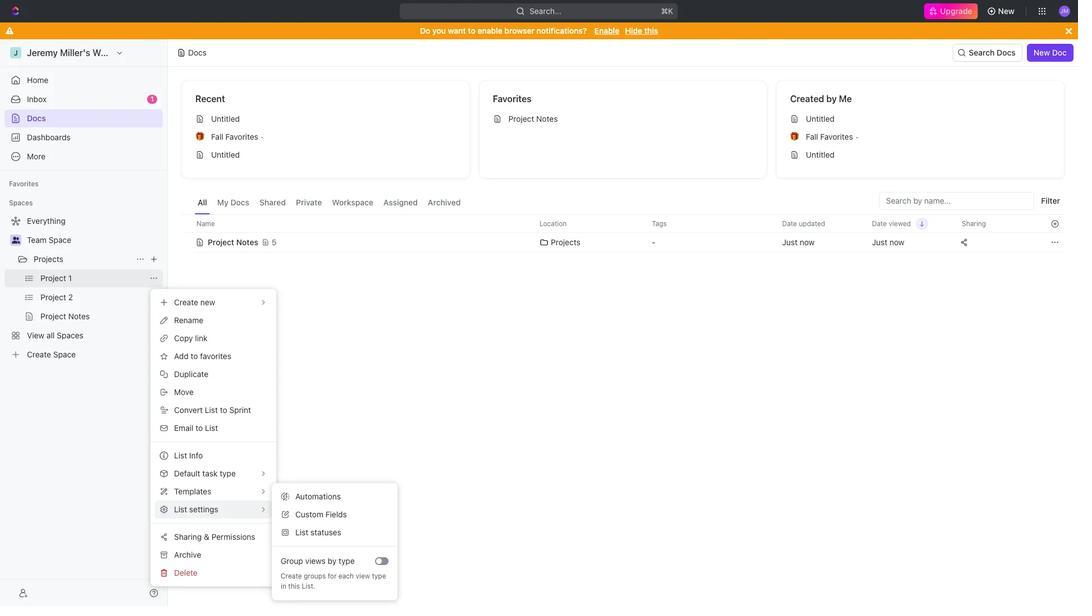 Task type: vqa. For each thing, say whether or not it's contained in the screenshot.
link
yes



Task type: locate. For each thing, give the bounding box(es) containing it.
2 row from the top
[[181, 231, 1065, 254]]

custom fields link
[[276, 506, 393, 524]]

just down date viewed
[[873, 238, 888, 247]]

1 horizontal spatial project
[[509, 114, 535, 124]]

0 horizontal spatial date
[[783, 219, 798, 228]]

doc
[[1053, 48, 1068, 57]]

docs down inbox
[[27, 114, 46, 123]]

0 horizontal spatial fall
[[211, 132, 223, 142]]

0 vertical spatial this
[[645, 26, 659, 35]]

Search by name... text field
[[887, 193, 1028, 210]]

1 horizontal spatial fall favorites •
[[806, 132, 859, 142]]

cell
[[181, 233, 194, 253]]

to right add
[[191, 352, 198, 361]]

shared
[[260, 198, 286, 207]]

list settings
[[174, 505, 218, 515]]

date left updated
[[783, 219, 798, 228]]

by up for
[[328, 557, 337, 566]]

copy link
[[174, 334, 208, 343]]

new
[[999, 6, 1015, 16], [1034, 48, 1051, 57]]

0 horizontal spatial now
[[800, 238, 815, 247]]

row containing project notes
[[181, 231, 1065, 254]]

• for recent
[[261, 132, 264, 141]]

space
[[49, 235, 71, 245]]

for
[[328, 573, 337, 581]]

1 horizontal spatial now
[[890, 238, 905, 247]]

to
[[468, 26, 476, 35], [191, 352, 198, 361], [220, 406, 227, 415], [196, 424, 203, 433]]

list left info
[[174, 451, 187, 461]]

by left me at the top of the page
[[827, 94, 837, 104]]

this down create
[[288, 583, 300, 591]]

create groups for each view type in this list.
[[281, 573, 386, 591]]

sharing for sharing
[[963, 219, 987, 228]]

1 vertical spatial project notes
[[208, 238, 258, 247]]

0 horizontal spatial just
[[783, 238, 798, 247]]

1 vertical spatial type
[[372, 573, 386, 581]]

0 horizontal spatial new
[[999, 6, 1015, 16]]

1 horizontal spatial date
[[873, 219, 887, 228]]

notes inside table
[[236, 238, 258, 247]]

tab list
[[195, 192, 464, 215]]

duplicate
[[174, 370, 209, 379]]

column header inside table
[[181, 215, 194, 233]]

favorites
[[493, 94, 532, 104], [226, 132, 258, 142], [821, 132, 854, 142], [9, 180, 39, 188]]

0 horizontal spatial just now
[[783, 238, 815, 247]]

row
[[181, 215, 1065, 233], [181, 231, 1065, 254]]

list settings link
[[155, 501, 272, 519]]

new doc button
[[1028, 44, 1074, 62]]

0 vertical spatial project notes
[[509, 114, 558, 124]]

list info link
[[155, 447, 272, 465]]

list inside 'dropdown button'
[[174, 505, 187, 515]]

this
[[645, 26, 659, 35], [288, 583, 300, 591]]

search...
[[530, 6, 562, 16]]

1 just now from the left
[[783, 238, 815, 247]]

sharing
[[963, 219, 987, 228], [174, 533, 202, 542]]

project notes
[[509, 114, 558, 124], [208, 238, 258, 247]]

row up -
[[181, 215, 1065, 233]]

untitled
[[211, 114, 240, 124], [806, 114, 835, 124], [211, 150, 240, 160], [806, 150, 835, 160]]

row containing name
[[181, 215, 1065, 233]]

list for list settings
[[174, 505, 187, 515]]

0 horizontal spatial •
[[261, 132, 264, 141]]

project inside table
[[208, 238, 234, 247]]

notes
[[537, 114, 558, 124], [236, 238, 258, 247]]

name
[[197, 219, 215, 228]]

just down 'date updated' button
[[783, 238, 798, 247]]

1 🎁 from the left
[[196, 133, 205, 141]]

email to list
[[174, 424, 218, 433]]

my docs
[[217, 198, 250, 207]]

1 horizontal spatial type
[[372, 573, 386, 581]]

1 • from the left
[[261, 132, 264, 141]]

inbox
[[27, 94, 47, 104]]

column header
[[181, 215, 194, 233]]

date inside button
[[783, 219, 798, 228]]

team space
[[27, 235, 71, 245]]

browser
[[505, 26, 535, 35]]

table
[[181, 215, 1065, 254]]

list left settings at the bottom of page
[[174, 505, 187, 515]]

1 horizontal spatial just now
[[873, 238, 905, 247]]

0 horizontal spatial 🎁
[[196, 133, 205, 141]]

0 vertical spatial by
[[827, 94, 837, 104]]

2 • from the left
[[856, 132, 859, 141]]

docs right search
[[997, 48, 1016, 57]]

1 horizontal spatial fall
[[806, 132, 819, 142]]

updated
[[799, 219, 826, 228]]

now down 'date updated' button
[[800, 238, 815, 247]]

0 horizontal spatial this
[[288, 583, 300, 591]]

sharing inside sharing & permissions link
[[174, 533, 202, 542]]

archived
[[428, 198, 461, 207]]

search
[[969, 48, 995, 57]]

type right view
[[372, 573, 386, 581]]

sharing down search by name... text box
[[963, 219, 987, 228]]

convert list to sprint link
[[155, 402, 272, 420]]

untitled link
[[191, 110, 461, 128], [786, 110, 1056, 128], [191, 146, 461, 164], [786, 146, 1056, 164]]

1 horizontal spatial 🎁
[[791, 133, 800, 141]]

just now down 'date updated' button
[[783, 238, 815, 247]]

1 horizontal spatial new
[[1034, 48, 1051, 57]]

sharing & permissions link
[[155, 529, 272, 547]]

dashboards link
[[4, 129, 163, 147]]

to inside "add to favorites" 'link'
[[191, 352, 198, 361]]

type up the each
[[339, 557, 355, 566]]

workspace button
[[329, 192, 376, 215]]

spaces
[[9, 199, 33, 207]]

2 🎁 from the left
[[791, 133, 800, 141]]

0 horizontal spatial project notes
[[208, 238, 258, 247]]

date viewed
[[873, 219, 912, 228]]

all button
[[195, 192, 210, 215]]

1 horizontal spatial sharing
[[963, 219, 987, 228]]

1 vertical spatial projects
[[34, 255, 63, 264]]

1 vertical spatial sharing
[[174, 533, 202, 542]]

1 fall favorites • from the left
[[211, 132, 264, 142]]

type inside create groups for each view type in this list.
[[372, 573, 386, 581]]

to left sprint
[[220, 406, 227, 415]]

just now
[[783, 238, 815, 247], [873, 238, 905, 247]]

1 horizontal spatial •
[[856, 132, 859, 141]]

fall favorites • down recent
[[211, 132, 264, 142]]

1 vertical spatial project
[[208, 238, 234, 247]]

0 horizontal spatial project
[[208, 238, 234, 247]]

list for list info
[[174, 451, 187, 461]]

project
[[509, 114, 535, 124], [208, 238, 234, 247]]

to inside email to list link
[[196, 424, 203, 433]]

1 horizontal spatial just
[[873, 238, 888, 247]]

1 horizontal spatial notes
[[537, 114, 558, 124]]

add
[[174, 352, 189, 361]]

fall favorites • down created by me
[[806, 132, 859, 142]]

new up search docs
[[999, 6, 1015, 16]]

move
[[174, 388, 194, 397]]

just
[[783, 238, 798, 247], [873, 238, 888, 247]]

2 date from the left
[[873, 219, 887, 228]]

in
[[281, 583, 287, 591]]

0 vertical spatial new
[[999, 6, 1015, 16]]

0 horizontal spatial notes
[[236, 238, 258, 247]]

dashboards
[[27, 133, 71, 142]]

1 horizontal spatial projects
[[551, 238, 581, 247]]

copy link link
[[155, 330, 272, 348]]

2 fall favorites • from the left
[[806, 132, 859, 142]]

fall for recent
[[211, 132, 223, 142]]

0 horizontal spatial type
[[339, 557, 355, 566]]

1 row from the top
[[181, 215, 1065, 233]]

2 now from the left
[[890, 238, 905, 247]]

0 horizontal spatial fall favorites •
[[211, 132, 264, 142]]

assigned
[[384, 198, 418, 207]]

0 vertical spatial type
[[339, 557, 355, 566]]

1 vertical spatial this
[[288, 583, 300, 591]]

1 vertical spatial by
[[328, 557, 337, 566]]

0 vertical spatial project
[[509, 114, 535, 124]]

me
[[840, 94, 853, 104]]

just now down date viewed
[[873, 238, 905, 247]]

sprint
[[230, 406, 251, 415]]

sharing up 'archive'
[[174, 533, 202, 542]]

date left viewed
[[873, 219, 887, 228]]

fall down recent
[[211, 132, 223, 142]]

upgrade link
[[925, 3, 979, 19]]

to right email
[[196, 424, 203, 433]]

projects link
[[34, 251, 131, 269]]

0 horizontal spatial sharing
[[174, 533, 202, 542]]

fall favorites • for recent
[[211, 132, 264, 142]]

search docs button
[[954, 44, 1023, 62]]

1 fall from the left
[[211, 132, 223, 142]]

new left doc
[[1034, 48, 1051, 57]]

date inside button
[[873, 219, 887, 228]]

1 vertical spatial notes
[[236, 238, 258, 247]]

2 fall from the left
[[806, 132, 819, 142]]

tree
[[4, 212, 163, 364]]

1 horizontal spatial this
[[645, 26, 659, 35]]

want
[[448, 26, 466, 35]]

-
[[652, 238, 656, 247]]

sharing for sharing & permissions
[[174, 533, 202, 542]]

archive
[[174, 551, 201, 560]]

list down custom in the bottom of the page
[[296, 528, 309, 538]]

row down tags
[[181, 231, 1065, 254]]

docs inside button
[[997, 48, 1016, 57]]

1 vertical spatial new
[[1034, 48, 1051, 57]]

this inside create groups for each view type in this list.
[[288, 583, 300, 591]]

add to favorites link
[[155, 348, 272, 366]]

0 horizontal spatial projects
[[34, 255, 63, 264]]

projects down location
[[551, 238, 581, 247]]

docs right my at the top of page
[[231, 198, 250, 207]]

my
[[217, 198, 229, 207]]

fields
[[326, 510, 347, 520]]

🎁 down created
[[791, 133, 800, 141]]

projects down team space
[[34, 255, 63, 264]]

🎁 for recent
[[196, 133, 205, 141]]

fall down created
[[806, 132, 819, 142]]

now down date viewed button
[[890, 238, 905, 247]]

viewed
[[889, 219, 912, 228]]

to inside 'convert list to sprint' link
[[220, 406, 227, 415]]

tree containing team space
[[4, 212, 163, 364]]

date updated
[[783, 219, 826, 228]]

1 date from the left
[[783, 219, 798, 228]]

🎁 down recent
[[196, 133, 205, 141]]

🎁
[[196, 133, 205, 141], [791, 133, 800, 141]]

by
[[827, 94, 837, 104], [328, 557, 337, 566]]

this right the "hide"
[[645, 26, 659, 35]]

&
[[204, 533, 210, 542]]

project notes link
[[489, 110, 758, 128]]

search docs
[[969, 48, 1016, 57]]

docs
[[188, 48, 207, 57], [997, 48, 1016, 57], [27, 114, 46, 123], [231, 198, 250, 207]]

0 vertical spatial sharing
[[963, 219, 987, 228]]

1
[[151, 95, 154, 103]]



Task type: describe. For each thing, give the bounding box(es) containing it.
views
[[305, 557, 326, 566]]

1 now from the left
[[800, 238, 815, 247]]

custom
[[296, 510, 324, 520]]

list down 'convert list to sprint' link
[[205, 424, 218, 433]]

favorites inside button
[[9, 180, 39, 188]]

hide
[[626, 26, 643, 35]]

home link
[[4, 71, 163, 89]]

enable
[[478, 26, 503, 35]]

project notes inside row
[[208, 238, 258, 247]]

my docs button
[[215, 192, 252, 215]]

sidebar navigation
[[0, 39, 168, 607]]

date for date viewed
[[873, 219, 887, 228]]

projects inside 'sidebar' navigation
[[34, 255, 63, 264]]

convert
[[174, 406, 203, 415]]

assigned button
[[381, 192, 421, 215]]

create
[[281, 573, 302, 581]]

delete link
[[155, 565, 272, 583]]

workspace
[[332, 198, 374, 207]]

tags
[[652, 219, 667, 228]]

list.
[[302, 583, 315, 591]]

shared button
[[257, 192, 289, 215]]

duplicate link
[[155, 366, 272, 384]]

do you want to enable browser notifications? enable hide this
[[420, 26, 659, 35]]

favorites button
[[4, 178, 43, 191]]

home
[[27, 75, 48, 85]]

new for new doc
[[1034, 48, 1051, 57]]

5
[[272, 238, 277, 247]]

private
[[296, 198, 322, 207]]

custom fields
[[296, 510, 347, 520]]

email
[[174, 424, 194, 433]]

add to favorites
[[174, 352, 231, 361]]

info
[[189, 451, 203, 461]]

link
[[195, 334, 208, 343]]

email to list link
[[155, 420, 272, 438]]

each
[[339, 573, 354, 581]]

favorites
[[200, 352, 231, 361]]

list settings button
[[155, 501, 272, 519]]

user group image
[[12, 237, 20, 244]]

list info
[[174, 451, 203, 461]]

list down move link
[[205, 406, 218, 415]]

2 just now from the left
[[873, 238, 905, 247]]

enable
[[595, 26, 620, 35]]

tree inside 'sidebar' navigation
[[4, 212, 163, 364]]

automations button
[[276, 488, 393, 506]]

created
[[791, 94, 825, 104]]

2 just from the left
[[873, 238, 888, 247]]

0 horizontal spatial by
[[328, 557, 337, 566]]

list statuses
[[296, 528, 341, 538]]

docs inside 'sidebar' navigation
[[27, 114, 46, 123]]

🎁 for created by me
[[791, 133, 800, 141]]

archived button
[[425, 192, 464, 215]]

new for new
[[999, 6, 1015, 16]]

view
[[356, 573, 370, 581]]

0 vertical spatial notes
[[537, 114, 558, 124]]

date for date updated
[[783, 219, 798, 228]]

do
[[420, 26, 431, 35]]

1 horizontal spatial project notes
[[509, 114, 558, 124]]

team space link
[[27, 231, 161, 249]]

new button
[[983, 2, 1022, 20]]

to right want
[[468, 26, 476, 35]]

private button
[[293, 192, 325, 215]]

date viewed button
[[866, 215, 929, 233]]

created by me
[[791, 94, 853, 104]]

docs inside button
[[231, 198, 250, 207]]

fall for created by me
[[806, 132, 819, 142]]

1 just from the left
[[783, 238, 798, 247]]

table containing project notes
[[181, 215, 1065, 254]]

recent
[[196, 94, 225, 104]]

permissions
[[212, 533, 255, 542]]

fall favorites • for created by me
[[806, 132, 859, 142]]

rename link
[[155, 312, 272, 330]]

docs up recent
[[188, 48, 207, 57]]

statuses
[[311, 528, 341, 538]]

group
[[281, 557, 303, 566]]

1 horizontal spatial by
[[827, 94, 837, 104]]

⌘k
[[662, 6, 674, 16]]

list for list statuses
[[296, 528, 309, 538]]

date updated button
[[776, 215, 833, 233]]

automations
[[296, 492, 341, 502]]

tab list containing all
[[195, 192, 464, 215]]

notifications?
[[537, 26, 587, 35]]

0 vertical spatial projects
[[551, 238, 581, 247]]

group views by type
[[281, 557, 355, 566]]

groups
[[304, 573, 326, 581]]

location
[[540, 219, 567, 228]]

sharing & permissions
[[174, 533, 255, 542]]

team
[[27, 235, 47, 245]]

copy
[[174, 334, 193, 343]]

rename
[[174, 316, 203, 325]]

list statuses link
[[276, 524, 393, 542]]

move link
[[155, 384, 272, 402]]

• for created by me
[[856, 132, 859, 141]]

settings
[[189, 505, 218, 515]]



